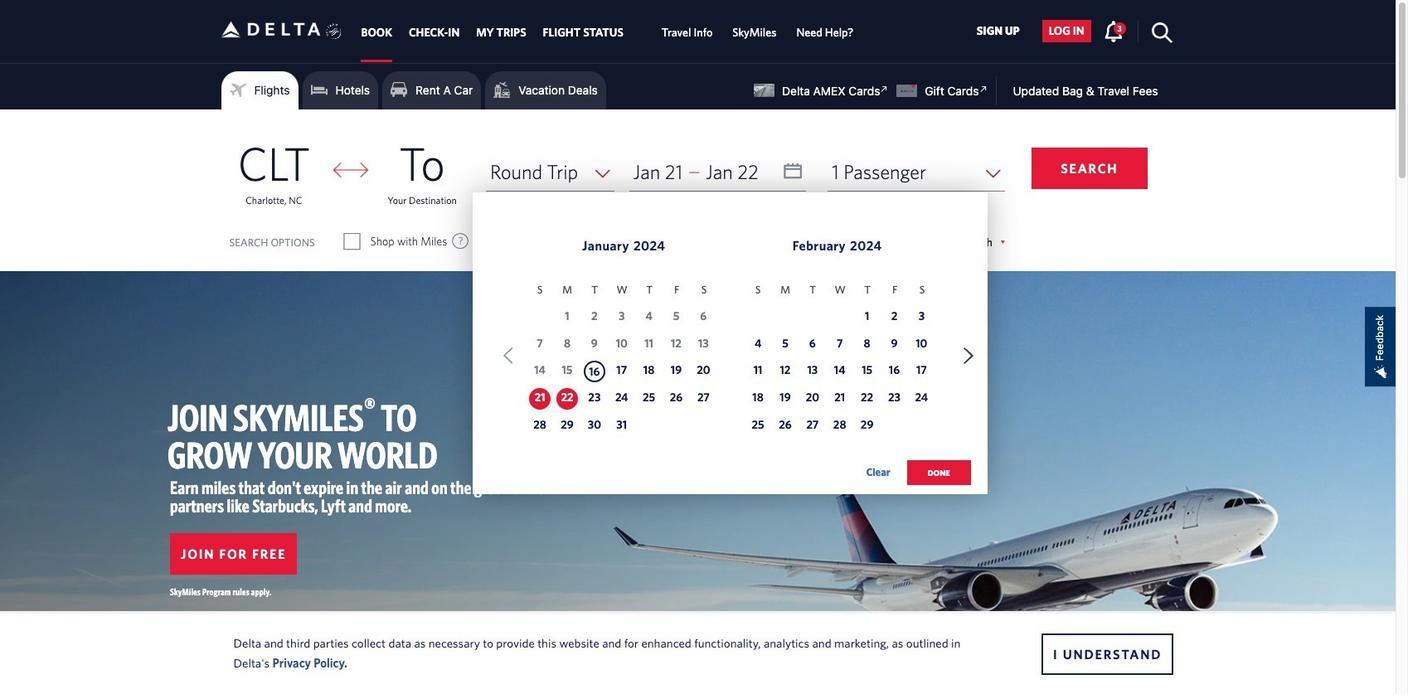 Task type: locate. For each thing, give the bounding box(es) containing it.
None checkbox
[[345, 233, 360, 250], [641, 233, 656, 250], [345, 233, 360, 250], [641, 233, 656, 250]]

skyteam image
[[326, 6, 342, 57]]

None field
[[486, 153, 614, 192], [828, 153, 1005, 192], [486, 153, 614, 192], [828, 153, 1005, 192]]

None text field
[[629, 153, 806, 192]]

tab list
[[353, 0, 864, 62]]

calendar expanded, use arrow keys to select date application
[[472, 192, 987, 503]]

tab panel
[[0, 109, 1396, 503]]



Task type: vqa. For each thing, say whether or not it's contained in the screenshot.
tab panel
yes



Task type: describe. For each thing, give the bounding box(es) containing it.
delta air lines image
[[221, 4, 321, 55]]

this link opens another site in a new window that may not follow the same accessibility policies as delta air lines. image
[[877, 81, 893, 97]]

this link opens another site in a new window that may not follow the same accessibility policies as delta air lines. image
[[976, 81, 991, 97]]



